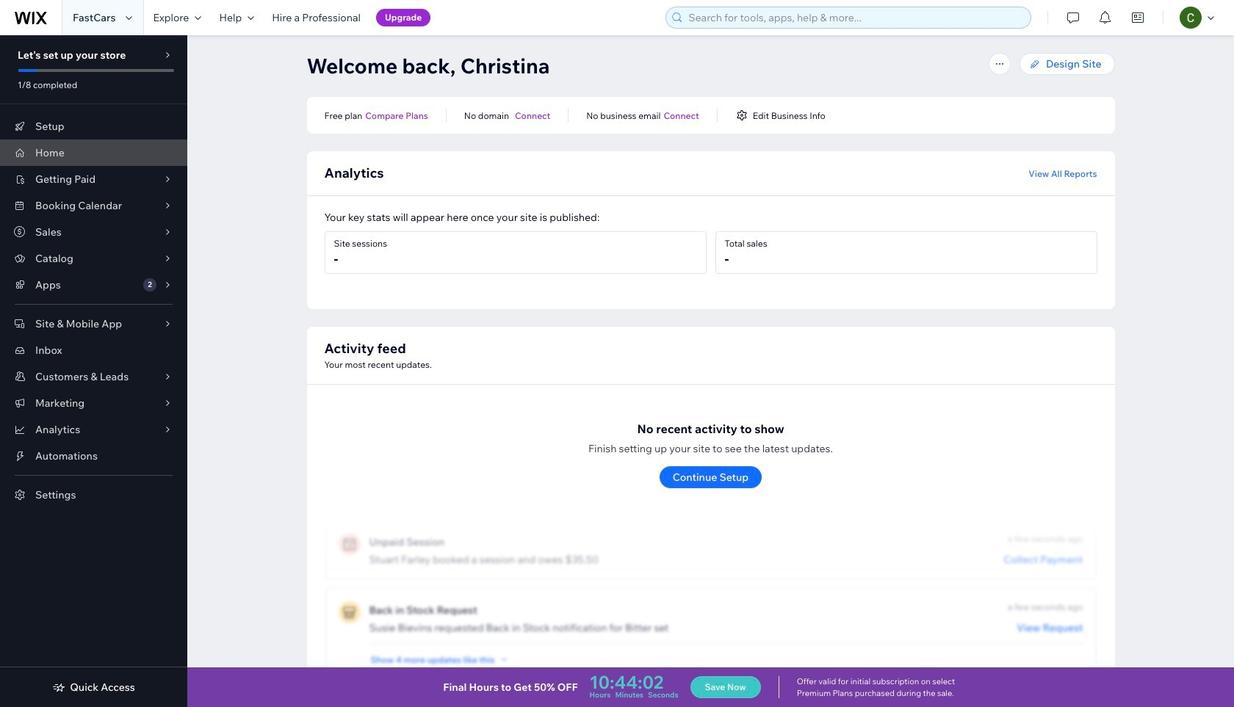 Task type: vqa. For each thing, say whether or not it's contained in the screenshot.
New contacts who recently subscribed to your mailing list
no



Task type: describe. For each thing, give the bounding box(es) containing it.
Search for tools, apps, help & more... field
[[684, 7, 1026, 28]]

sidebar element
[[0, 35, 187, 707]]



